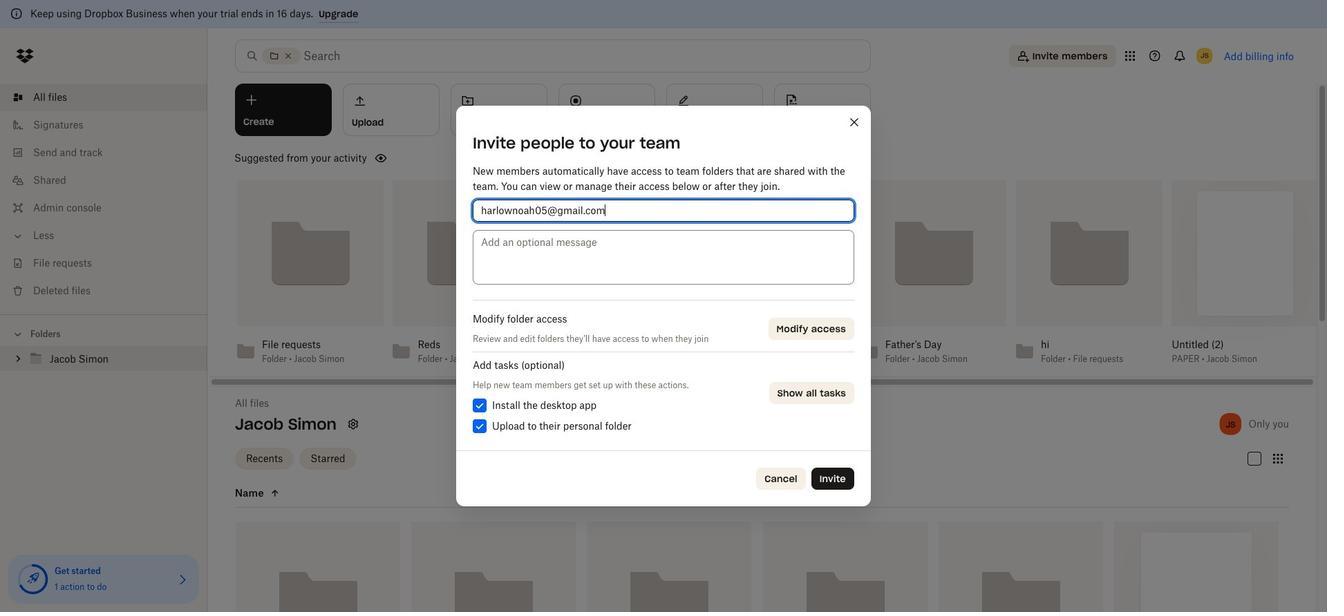 Task type: describe. For each thing, give the bounding box(es) containing it.
folder, reds row
[[763, 522, 927, 612]]

Add emails text field
[[481, 203, 846, 218]]

Add an optional message text field
[[473, 230, 854, 285]]

dropbox image
[[11, 42, 39, 70]]

less image
[[11, 229, 25, 243]]



Task type: vqa. For each thing, say whether or not it's contained in the screenshot.
AND
no



Task type: locate. For each thing, give the bounding box(es) containing it.
folder, mother's day row
[[587, 522, 752, 612]]

file, _ getting started with dropbox paper.paper row
[[1114, 522, 1279, 612]]

folder, send and track row
[[938, 522, 1103, 612]]

list item
[[0, 84, 207, 111]]

dialog
[[456, 106, 871, 507]]

alert
[[0, 0, 1327, 28]]

folder, father's day row
[[236, 522, 400, 612]]

list
[[0, 75, 207, 315]]

folder, file requests row
[[411, 522, 576, 612]]



